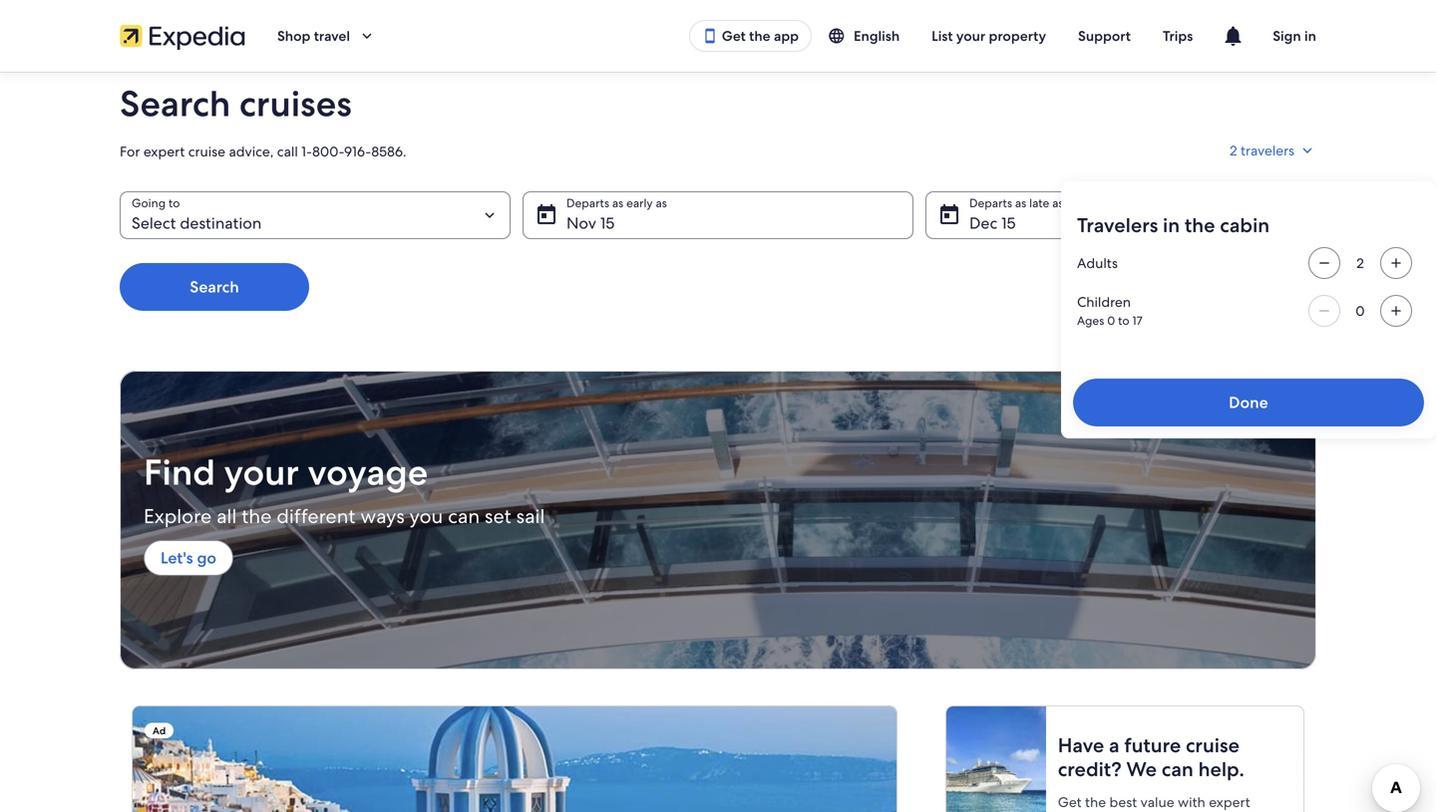 Task type: locate. For each thing, give the bounding box(es) containing it.
search
[[120, 80, 231, 127], [190, 277, 239, 298]]

the
[[749, 27, 771, 45], [1185, 212, 1215, 238], [242, 504, 272, 530]]

0 horizontal spatial 15
[[600, 213, 615, 234]]

can
[[448, 504, 480, 530]]

you
[[410, 504, 443, 530]]

sign
[[1273, 27, 1301, 45]]

2 vertical spatial the
[[242, 504, 272, 530]]

main content
[[0, 72, 1436, 813]]

let's go
[[161, 548, 216, 569]]

travelers
[[1077, 212, 1158, 238]]

15 right nov
[[600, 213, 615, 234]]

800-
[[312, 143, 344, 161]]

done
[[1229, 392, 1268, 413]]

decrease adults in room 1 image
[[1312, 255, 1336, 271]]

set
[[485, 504, 511, 530]]

0
[[1107, 313, 1115, 329]]

ages
[[1077, 313, 1104, 329]]

15 inside button
[[1001, 213, 1016, 234]]

1 vertical spatial in
[[1163, 212, 1180, 238]]

1 horizontal spatial 15
[[1001, 213, 1016, 234]]

0 horizontal spatial in
[[1163, 212, 1180, 238]]

0 vertical spatial in
[[1305, 27, 1317, 45]]

in for sign
[[1305, 27, 1317, 45]]

your right the list
[[956, 27, 986, 45]]

15 inside button
[[600, 213, 615, 234]]

shop
[[277, 27, 311, 45]]

15 right dec
[[1001, 213, 1016, 234]]

0 horizontal spatial your
[[224, 449, 299, 496]]

0 vertical spatial your
[[956, 27, 986, 45]]

15
[[600, 213, 615, 234], [1001, 213, 1016, 234]]

2 horizontal spatial the
[[1185, 212, 1215, 238]]

go
[[197, 548, 216, 569]]

search for search cruises
[[120, 80, 231, 127]]

search button
[[120, 263, 309, 311]]

your
[[956, 27, 986, 45], [224, 449, 299, 496]]

2 travelers button
[[1230, 134, 1317, 170]]

the right the "all"
[[242, 504, 272, 530]]

your for voyage
[[224, 449, 299, 496]]

nov 15 button
[[523, 191, 914, 239]]

search inside button
[[190, 277, 239, 298]]

the left cabin
[[1185, 212, 1215, 238]]

get the app link
[[689, 20, 812, 52]]

1 horizontal spatial in
[[1305, 27, 1317, 45]]

your up the "all"
[[224, 449, 299, 496]]

in inside dropdown button
[[1305, 27, 1317, 45]]

1 vertical spatial your
[[224, 449, 299, 496]]

different
[[277, 504, 356, 530]]

trips
[[1163, 27, 1193, 45]]

in right sign
[[1305, 27, 1317, 45]]

dec 15 button
[[926, 191, 1317, 239]]

916-
[[344, 143, 371, 161]]

explore
[[144, 504, 212, 530]]

sign in button
[[1257, 12, 1332, 60]]

the right the get
[[749, 27, 771, 45]]

1 vertical spatial the
[[1185, 212, 1215, 238]]

app
[[774, 27, 799, 45]]

1 15 from the left
[[600, 213, 615, 234]]

0 vertical spatial search
[[120, 80, 231, 127]]

2 15 from the left
[[1001, 213, 1016, 234]]

your for property
[[956, 27, 986, 45]]

children ages 0 to 17
[[1077, 293, 1143, 329]]

1 horizontal spatial the
[[749, 27, 771, 45]]

1 vertical spatial search
[[190, 277, 239, 298]]

1 horizontal spatial your
[[956, 27, 986, 45]]

get
[[722, 27, 746, 45]]

15 for nov 15
[[600, 213, 615, 234]]

advice,
[[229, 143, 274, 161]]

the inside the "find your voyage explore all the different ways you can set sail"
[[242, 504, 272, 530]]

0 horizontal spatial the
[[242, 504, 272, 530]]

support
[[1078, 27, 1131, 45]]

in for travelers
[[1163, 212, 1180, 238]]

nov 15
[[566, 213, 615, 234]]

in right travelers on the top of the page
[[1163, 212, 1180, 238]]

your inside the "find your voyage explore all the different ways you can set sail"
[[224, 449, 299, 496]]

children
[[1077, 293, 1131, 311]]

all
[[217, 504, 237, 530]]

in
[[1305, 27, 1317, 45], [1163, 212, 1180, 238]]

support link
[[1062, 18, 1147, 54]]



Task type: vqa. For each thing, say whether or not it's contained in the screenshot.
SAIL
yes



Task type: describe. For each thing, give the bounding box(es) containing it.
find your voyage explore all the different ways you can set sail
[[144, 449, 545, 530]]

list your property
[[932, 27, 1046, 45]]

property
[[989, 27, 1046, 45]]

find
[[144, 449, 215, 496]]

trailing image
[[358, 27, 376, 45]]

english button
[[812, 18, 916, 54]]

travelers
[[1241, 142, 1295, 160]]

medium image
[[1299, 142, 1317, 160]]

small image
[[828, 27, 846, 45]]

expert
[[143, 143, 185, 161]]

main content containing search cruises
[[0, 72, 1436, 813]]

let's go link
[[144, 541, 233, 576]]

for
[[120, 143, 140, 161]]

cruises
[[239, 80, 352, 127]]

shop travel
[[277, 27, 350, 45]]

dec
[[969, 213, 998, 234]]

list your property link
[[916, 18, 1062, 54]]

search for search
[[190, 277, 239, 298]]

15 for dec 15
[[1001, 213, 1016, 234]]

increase children in room 1 image
[[1384, 303, 1408, 319]]

adults
[[1077, 254, 1118, 272]]

dec 15
[[969, 213, 1016, 234]]

english
[[854, 27, 900, 45]]

decrease children in room 1 image
[[1312, 303, 1336, 319]]

download button title image
[[702, 28, 718, 44]]

17
[[1132, 313, 1143, 329]]

voyage
[[308, 449, 428, 496]]

travelers in the cabin
[[1077, 212, 1270, 238]]

cabin
[[1220, 212, 1270, 238]]

list
[[932, 27, 953, 45]]

call
[[277, 143, 298, 161]]

get the app
[[722, 27, 799, 45]]

shop travel button
[[261, 12, 392, 60]]

communication center icon image
[[1221, 24, 1245, 48]]

for expert cruise advice, call 1-800-916-8586.
[[120, 143, 407, 161]]

expedia logo image
[[120, 22, 245, 50]]

to
[[1118, 313, 1130, 329]]

2 travelers
[[1230, 142, 1295, 160]]

ways
[[360, 504, 405, 530]]

0 vertical spatial the
[[749, 27, 771, 45]]

1-
[[301, 143, 312, 161]]

search cruises
[[120, 80, 352, 127]]

done button
[[1073, 379, 1424, 427]]

sign in
[[1273, 27, 1317, 45]]

2
[[1230, 142, 1237, 160]]

cruise
[[188, 143, 225, 161]]

8586.
[[371, 143, 407, 161]]

let's
[[161, 548, 193, 569]]

sail
[[516, 504, 545, 530]]

increase adults in room 1 image
[[1384, 255, 1408, 271]]

trips link
[[1147, 18, 1209, 54]]

nov
[[566, 213, 596, 234]]

travel
[[314, 27, 350, 45]]



